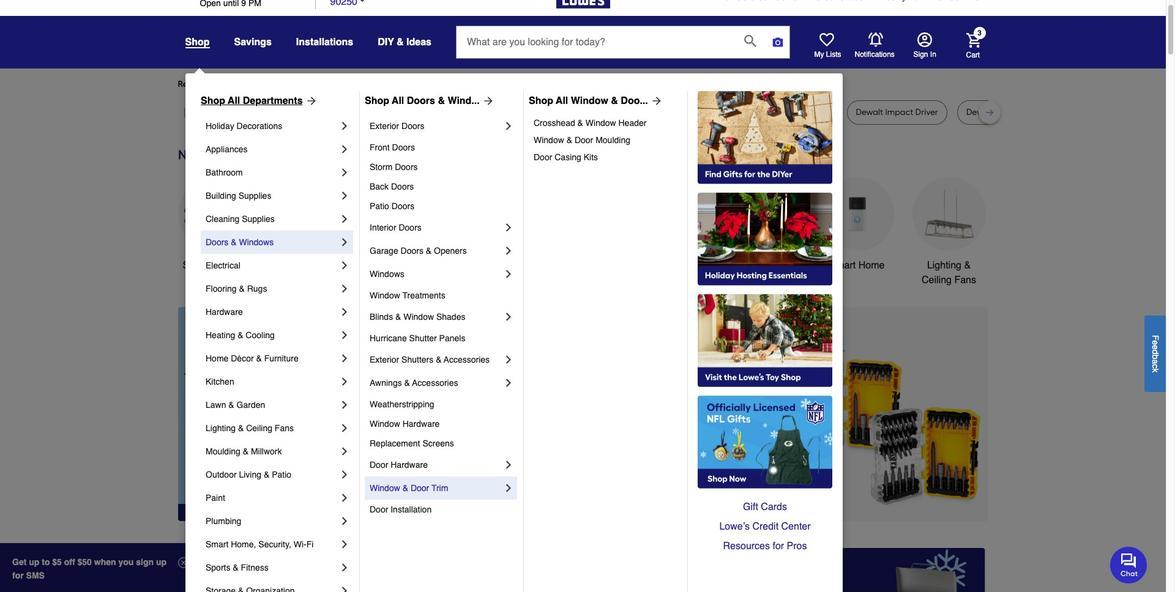 Task type: describe. For each thing, give the bounding box(es) containing it.
storm
[[370, 162, 393, 172]]

exterior doors
[[370, 121, 425, 131]]

f e e d b a c k button
[[1145, 316, 1167, 392]]

lowe's credit center link
[[698, 518, 833, 537]]

camera image
[[772, 36, 785, 48]]

0 horizontal spatial bathroom
[[206, 168, 243, 178]]

resources
[[724, 541, 770, 552]]

& inside window & door trim link
[[403, 484, 409, 494]]

0 horizontal spatial windows
[[239, 238, 274, 247]]

gift cards link
[[698, 498, 833, 518]]

smart for smart home
[[830, 260, 856, 271]]

home décor & furniture link
[[206, 347, 339, 371]]

scroll to item #4 image
[[720, 500, 750, 505]]

paint
[[206, 494, 225, 503]]

building
[[206, 191, 236, 201]]

for inside get up to $5 off $50 when you sign up for sms
[[12, 571, 24, 581]]

more suggestions for you
[[314, 79, 413, 89]]

shop for shop all doors & wind...
[[365, 96, 390, 107]]

shop all window & doo...
[[529, 96, 648, 107]]

gift
[[744, 502, 759, 513]]

up to 50 percent off select tools and accessories. image
[[395, 307, 989, 522]]

treatments
[[403, 291, 446, 301]]

door left trim
[[411, 484, 429, 494]]

cleaning supplies link
[[206, 208, 339, 231]]

doo...
[[621, 96, 648, 107]]

chevron right image for outdoor living & patio
[[339, 469, 351, 481]]

cleaning
[[206, 214, 240, 224]]

moulding & millwork
[[206, 447, 282, 457]]

scroll to item #5 image
[[750, 500, 779, 505]]

garage doors & openers link
[[370, 239, 503, 263]]

recommended
[[178, 79, 237, 89]]

fitness
[[241, 563, 269, 573]]

chevron right image for plumbing
[[339, 516, 351, 528]]

arrow right image
[[303, 95, 318, 107]]

holiday decorations link
[[206, 115, 339, 138]]

sign in
[[914, 50, 937, 59]]

all for departments
[[228, 96, 240, 107]]

& inside flooring & rugs link
[[239, 284, 245, 294]]

all for window
[[556, 96, 569, 107]]

blinds & window shades link
[[370, 306, 503, 329]]

0 horizontal spatial bathroom link
[[206, 161, 339, 184]]

window up drill bit set
[[571, 96, 609, 107]]

lowe's home improvement lists image
[[820, 32, 834, 47]]

0 horizontal spatial moulding
[[206, 447, 241, 457]]

0 horizontal spatial lighting & ceiling fans
[[206, 424, 294, 434]]

dewalt for dewalt drill bit
[[322, 107, 349, 118]]

4 bit from the left
[[598, 107, 608, 118]]

chevron right image for appliances
[[339, 143, 351, 156]]

chevron right image for moulding & millwork
[[339, 446, 351, 458]]

my
[[815, 50, 825, 59]]

all for doors
[[392, 96, 404, 107]]

outdoor living & patio link
[[206, 464, 339, 487]]

doors up dewalt bit set
[[407, 96, 435, 107]]

up to 30 percent off select grills and accessories. image
[[731, 549, 986, 593]]

savings button
[[234, 31, 272, 53]]

openers
[[434, 246, 467, 256]]

new deals every day during 25 days of deals image
[[178, 145, 989, 165]]

smart home link
[[821, 178, 894, 273]]

cards
[[761, 502, 788, 513]]

6 bit from the left
[[1013, 107, 1023, 118]]

hurricane shutter panels link
[[370, 329, 515, 348]]

outdoor living & patio
[[206, 470, 292, 480]]

off
[[64, 558, 75, 568]]

chevron right image for awnings & accessories
[[503, 377, 515, 390]]

chevron right image for building supplies
[[339, 190, 351, 202]]

resources for pros link
[[698, 537, 833, 557]]

& inside heating & cooling link
[[238, 331, 243, 341]]

hurricane shutter panels
[[370, 334, 466, 344]]

chevron right image for electrical
[[339, 260, 351, 272]]

for right 'suggestions' on the top of page
[[385, 79, 396, 89]]

lighting inside lighting & ceiling fans
[[928, 260, 962, 271]]

& inside sports & fitness link
[[233, 563, 239, 573]]

0 horizontal spatial home
[[206, 354, 229, 364]]

cart
[[967, 51, 981, 59]]

0 vertical spatial hardware
[[206, 307, 243, 317]]

& inside crosshead & window header link
[[578, 118, 584, 128]]

doors & windows
[[206, 238, 274, 247]]

chevron right image for cleaning supplies
[[339, 213, 351, 225]]

chevron right image for garage doors & openers
[[503, 245, 515, 257]]

building supplies
[[206, 191, 272, 201]]

window up replacement
[[370, 420, 400, 429]]

door down crosshead & window header
[[575, 135, 594, 145]]

door casing kits
[[534, 152, 598, 162]]

flooring
[[206, 284, 237, 294]]

exterior shutters & accessories
[[370, 355, 490, 365]]

1 tools from the left
[[387, 260, 410, 271]]

interior doors
[[370, 223, 422, 233]]

scroll to item #2 image
[[659, 500, 688, 505]]

lawn
[[206, 401, 226, 410]]

& inside blinds & window shades link
[[396, 312, 401, 322]]

screens
[[423, 439, 454, 449]]

shutters
[[402, 355, 434, 365]]

replacement screens
[[370, 439, 454, 449]]

window down crosshead
[[534, 135, 565, 145]]

dewalt drill
[[703, 107, 747, 118]]

exterior shutters & accessories link
[[370, 348, 503, 372]]

1 e from the top
[[1151, 340, 1161, 345]]

& inside lawn & garden link
[[229, 401, 234, 410]]

you for recommended searches for you
[[289, 79, 304, 89]]

window up blinds at the bottom of page
[[370, 291, 400, 301]]

arrow right image for shop all doors & wind...
[[480, 95, 495, 107]]

find gifts for the diyer. image
[[698, 91, 833, 184]]

patio inside the outdoor living & patio 'link'
[[272, 470, 292, 480]]

chevron right image for flooring & rugs
[[339, 283, 351, 295]]

1 vertical spatial lighting & ceiling fans link
[[206, 417, 339, 440]]

awnings & accessories link
[[370, 372, 503, 395]]

suggestions
[[335, 79, 383, 89]]

windows link
[[370, 263, 503, 286]]

3 impact from the left
[[886, 107, 914, 118]]

window & door trim link
[[370, 477, 503, 500]]

crosshead & window header
[[534, 118, 647, 128]]

get up to $5 off $50 when you sign up for sms
[[12, 558, 167, 581]]

door hardware
[[370, 461, 428, 470]]

2 bit from the left
[[435, 107, 445, 118]]

back doors
[[370, 182, 414, 192]]

living
[[239, 470, 262, 480]]

impact for impact driver
[[775, 107, 803, 118]]

3
[[978, 29, 982, 38]]

bit set
[[651, 107, 675, 118]]

doors for interior
[[399, 223, 422, 233]]

millwork
[[251, 447, 282, 457]]

chevron right image for exterior doors
[[503, 120, 515, 132]]

sports & fitness link
[[206, 557, 339, 580]]

garden
[[237, 401, 265, 410]]

notifications
[[855, 50, 895, 59]]

when
[[94, 558, 116, 568]]

sign in button
[[914, 32, 937, 59]]

3 set from the left
[[663, 107, 675, 118]]

1 bit from the left
[[368, 107, 378, 118]]

supplies for cleaning supplies
[[242, 214, 275, 224]]

1 set from the left
[[447, 107, 460, 118]]

lowe's home improvement logo image
[[556, 0, 610, 23]]

diy
[[378, 37, 394, 48]]

1 up from the left
[[29, 558, 39, 568]]

panels
[[439, 334, 466, 344]]

impact driver bit
[[488, 107, 553, 118]]

accessories inside 'link'
[[444, 355, 490, 365]]

doors for patio
[[392, 201, 415, 211]]

shop for shop all window & doo...
[[529, 96, 554, 107]]

& inside lighting & ceiling fans
[[965, 260, 971, 271]]

f
[[1151, 335, 1161, 340]]

doors for storm
[[395, 162, 418, 172]]

& inside garage doors & openers link
[[426, 246, 432, 256]]

chevron right image for lighting & ceiling fans
[[339, 423, 351, 435]]

door hardware link
[[370, 454, 503, 477]]

all for deals
[[208, 260, 219, 271]]

chevron right image for window & door trim
[[503, 483, 515, 495]]

flooring & rugs
[[206, 284, 267, 294]]

chevron right image for door hardware
[[503, 459, 515, 472]]

1 vertical spatial fans
[[275, 424, 294, 434]]

chevron right image for doors & windows
[[339, 236, 351, 249]]

window up door installation at the bottom of page
[[370, 484, 400, 494]]

window up hurricane shutter panels
[[404, 312, 434, 322]]

door casing kits link
[[534, 149, 679, 166]]

up to 35 percent off select small appliances. image
[[456, 549, 711, 593]]

window hardware link
[[370, 415, 515, 434]]

door for installation
[[370, 505, 389, 515]]

c
[[1151, 364, 1161, 369]]

weatherstripping link
[[370, 395, 515, 415]]

back
[[370, 182, 389, 192]]

garage
[[370, 246, 399, 256]]

impact driver
[[775, 107, 828, 118]]

chevron right image for blinds & window shades
[[503, 311, 515, 323]]

& inside exterior shutters & accessories 'link'
[[436, 355, 442, 365]]

2 horizontal spatial arrow right image
[[966, 415, 978, 427]]

dewalt drill bit
[[322, 107, 378, 118]]

gift cards
[[744, 502, 788, 513]]

1 vertical spatial bathroom
[[745, 260, 787, 271]]

ideas
[[407, 37, 432, 48]]

christmas decorations
[[464, 260, 516, 286]]

chevron right image for bathroom
[[339, 167, 351, 179]]

home décor & furniture
[[206, 354, 299, 364]]

chevron right image for sports & fitness
[[339, 562, 351, 574]]

casing
[[555, 152, 582, 162]]

dewalt for dewalt impact driver
[[857, 107, 884, 118]]

lowe's home improvement cart image
[[967, 33, 981, 47]]

chat invite button image
[[1111, 547, 1148, 584]]

holiday
[[206, 121, 234, 131]]

security,
[[259, 540, 291, 550]]

& inside shop all doors & wind... link
[[438, 96, 445, 107]]

back doors link
[[370, 177, 515, 197]]

drill for dewalt drill
[[733, 107, 747, 118]]

doors for front
[[392, 143, 415, 152]]

fans inside lighting & ceiling fans
[[955, 275, 977, 286]]

shop for shop all deals
[[183, 260, 206, 271]]

recommended searches for you
[[178, 79, 304, 89]]

exterior doors link
[[370, 115, 503, 138]]

replacement
[[370, 439, 420, 449]]



Task type: locate. For each thing, give the bounding box(es) containing it.
dewalt right bit set
[[703, 107, 731, 118]]

drill for dewalt drill bit set
[[996, 107, 1011, 118]]

window & door moulding
[[534, 135, 631, 145]]

shop all deals link
[[178, 178, 251, 273]]

doors up garage doors & openers
[[399, 223, 422, 233]]

impact
[[488, 107, 516, 118], [775, 107, 803, 118], [886, 107, 914, 118]]

d
[[1151, 350, 1161, 355]]

1 horizontal spatial driver
[[805, 107, 828, 118]]

4 set from the left
[[1025, 107, 1037, 118]]

1 vertical spatial ceiling
[[246, 424, 273, 434]]

outdoor for outdoor tools & equipment
[[639, 260, 674, 271]]

2 shop from the left
[[365, 96, 390, 107]]

1 exterior from the top
[[370, 121, 399, 131]]

dewalt right arrow right image
[[322, 107, 349, 118]]

1 vertical spatial moulding
[[206, 447, 241, 457]]

2 up from the left
[[156, 558, 167, 568]]

0 horizontal spatial tools
[[387, 260, 410, 271]]

2 e from the top
[[1151, 345, 1161, 350]]

& inside window & door moulding link
[[567, 135, 573, 145]]

moulding & millwork link
[[206, 440, 339, 464]]

electrical
[[206, 261, 241, 271]]

accessories down panels
[[444, 355, 490, 365]]

tools inside outdoor tools & equipment
[[677, 260, 700, 271]]

hardware down replacement screens
[[391, 461, 428, 470]]

shop all departments link
[[201, 94, 318, 108]]

1 horizontal spatial home
[[859, 260, 885, 271]]

doors down the back doors
[[392, 201, 415, 211]]

chevron right image for interior doors
[[503, 222, 515, 234]]

1 driver from the left
[[518, 107, 541, 118]]

sign
[[914, 50, 929, 59]]

2 drill from the left
[[581, 107, 596, 118]]

0 horizontal spatial smart
[[206, 540, 229, 550]]

dewalt drill bit set
[[967, 107, 1037, 118]]

ceiling inside lighting & ceiling fans
[[922, 275, 952, 286]]

outdoor for outdoor living & patio
[[206, 470, 237, 480]]

chevron right image
[[339, 143, 351, 156], [339, 167, 351, 179], [339, 213, 351, 225], [503, 222, 515, 234], [339, 236, 351, 249], [339, 260, 351, 272], [503, 268, 515, 281], [339, 306, 351, 318], [339, 329, 351, 342], [503, 354, 515, 366], [503, 377, 515, 390], [339, 423, 351, 435], [339, 446, 351, 458], [503, 483, 515, 495], [339, 492, 351, 505], [339, 516, 351, 528], [339, 562, 351, 574]]

exterior up front
[[370, 121, 399, 131]]

all
[[228, 96, 240, 107], [392, 96, 404, 107], [556, 96, 569, 107], [208, 260, 219, 271]]

& inside 'shop all window & doo...' link
[[611, 96, 619, 107]]

driver for impact driver
[[805, 107, 828, 118]]

doors right garage
[[401, 246, 424, 256]]

shop button
[[185, 36, 210, 48]]

1 vertical spatial supplies
[[242, 214, 275, 224]]

exterior
[[370, 121, 399, 131], [370, 355, 399, 365]]

doors down front doors at the top of the page
[[395, 162, 418, 172]]

0 horizontal spatial shop
[[201, 96, 225, 107]]

for down the get
[[12, 571, 24, 581]]

0 horizontal spatial impact
[[488, 107, 516, 118]]

decorations down christmas
[[464, 275, 516, 286]]

outdoor tools & equipment link
[[637, 178, 711, 288]]

door left the installation
[[370, 505, 389, 515]]

accessories inside "link"
[[412, 378, 458, 388]]

1 horizontal spatial up
[[156, 558, 167, 568]]

moulding up outdoor living & patio at bottom left
[[206, 447, 241, 457]]

smart
[[830, 260, 856, 271], [206, 540, 229, 550]]

you up shop all doors & wind...
[[398, 79, 413, 89]]

2 set from the left
[[610, 107, 622, 118]]

shop for shop all departments
[[201, 96, 225, 107]]

driver for impact driver bit
[[518, 107, 541, 118]]

0 vertical spatial shop
[[185, 37, 210, 48]]

all up crosshead
[[556, 96, 569, 107]]

exterior for exterior shutters & accessories
[[370, 355, 399, 365]]

0 vertical spatial windows
[[239, 238, 274, 247]]

storm doors
[[370, 162, 418, 172]]

smart inside "link"
[[206, 540, 229, 550]]

door for hardware
[[370, 461, 389, 470]]

patio up paint link
[[272, 470, 292, 480]]

shop for shop
[[185, 37, 210, 48]]

& inside diy & ideas button
[[397, 37, 404, 48]]

& inside doors & windows link
[[231, 238, 237, 247]]

all down recommended searches for you
[[228, 96, 240, 107]]

doors for exterior
[[402, 121, 425, 131]]

1 vertical spatial exterior
[[370, 355, 399, 365]]

chevron right image for hardware
[[339, 306, 351, 318]]

lighting
[[928, 260, 962, 271], [206, 424, 236, 434]]

building supplies link
[[206, 184, 339, 208]]

0 horizontal spatial arrow right image
[[480, 95, 495, 107]]

1 horizontal spatial smart
[[830, 260, 856, 271]]

shop all doors & wind...
[[365, 96, 480, 107]]

sms
[[26, 571, 45, 581]]

1 horizontal spatial moulding
[[596, 135, 631, 145]]

patio doors link
[[370, 197, 515, 216]]

set
[[447, 107, 460, 118], [610, 107, 622, 118], [663, 107, 675, 118], [1025, 107, 1037, 118]]

doors for garage
[[401, 246, 424, 256]]

doors
[[407, 96, 435, 107], [402, 121, 425, 131], [392, 143, 415, 152], [395, 162, 418, 172], [391, 182, 414, 192], [392, 201, 415, 211], [399, 223, 422, 233], [206, 238, 229, 247], [401, 246, 424, 256]]

e up d
[[1151, 340, 1161, 345]]

all up exterior doors
[[392, 96, 404, 107]]

dewalt for dewalt drill
[[703, 107, 731, 118]]

0 horizontal spatial ceiling
[[246, 424, 273, 434]]

1 horizontal spatial shop
[[365, 96, 390, 107]]

shop left "electrical" at the left of page
[[183, 260, 206, 271]]

driver down the sign in
[[916, 107, 939, 118]]

patio down back
[[370, 201, 389, 211]]

dewalt for dewalt
[[193, 107, 221, 118]]

window treatments link
[[370, 286, 515, 306]]

0 horizontal spatial you
[[289, 79, 304, 89]]

Search Query text field
[[457, 26, 735, 58]]

moulding up door casing kits link
[[596, 135, 631, 145]]

0 vertical spatial exterior
[[370, 121, 399, 131]]

up left to
[[29, 558, 39, 568]]

cleaning supplies
[[206, 214, 275, 224]]

0 horizontal spatial patio
[[272, 470, 292, 480]]

0 vertical spatial lighting & ceiling fans
[[922, 260, 977, 286]]

patio
[[370, 201, 389, 211], [272, 470, 292, 480]]

1 horizontal spatial patio
[[370, 201, 389, 211]]

1 horizontal spatial bathroom
[[745, 260, 787, 271]]

doors up storm doors
[[392, 143, 415, 152]]

0 horizontal spatial driver
[[518, 107, 541, 118]]

& inside outdoor tools & equipment
[[702, 260, 709, 271]]

for
[[277, 79, 288, 89], [385, 79, 396, 89], [773, 541, 785, 552], [12, 571, 24, 581]]

3 dewalt from the left
[[322, 107, 349, 118]]

1 horizontal spatial ceiling
[[922, 275, 952, 286]]

2 driver from the left
[[805, 107, 828, 118]]

heating & cooling link
[[206, 324, 339, 347]]

exterior for exterior doors
[[370, 121, 399, 131]]

search image
[[745, 35, 757, 47]]

holiday decorations
[[206, 121, 283, 131]]

sports
[[206, 563, 231, 573]]

2 horizontal spatial shop
[[529, 96, 554, 107]]

fans
[[955, 275, 977, 286], [275, 424, 294, 434]]

4 dewalt from the left
[[406, 107, 433, 118]]

all left the deals
[[208, 260, 219, 271]]

0 horizontal spatial decorations
[[237, 121, 283, 131]]

1 vertical spatial smart
[[206, 540, 229, 550]]

2 you from the left
[[398, 79, 413, 89]]

decorations
[[237, 121, 283, 131], [464, 275, 516, 286]]

1 impact from the left
[[488, 107, 516, 118]]

0 horizontal spatial lighting
[[206, 424, 236, 434]]

1 vertical spatial patio
[[272, 470, 292, 480]]

get
[[12, 558, 27, 568]]

dewalt up holiday
[[193, 107, 221, 118]]

1 vertical spatial home
[[206, 354, 229, 364]]

shop these last-minute gifts. $99 or less. quantities are limited and won't last. image
[[178, 307, 376, 522]]

arrow right image inside 'shop all window & doo...' link
[[648, 95, 663, 107]]

2 horizontal spatial impact
[[886, 107, 914, 118]]

decorations for holiday
[[237, 121, 283, 131]]

supplies for building supplies
[[239, 191, 272, 201]]

1 drill from the left
[[351, 107, 366, 118]]

arrow left image
[[406, 415, 418, 427]]

0 vertical spatial ceiling
[[922, 275, 952, 286]]

1 vertical spatial lighting
[[206, 424, 236, 434]]

recommended searches for you heading
[[178, 78, 989, 91]]

impact for impact driver bit
[[488, 107, 516, 118]]

chevron right image for exterior shutters & accessories
[[503, 354, 515, 366]]

3 bit from the left
[[543, 107, 553, 118]]

christmas decorations link
[[454, 178, 527, 288]]

window treatments
[[370, 291, 446, 301]]

interior
[[370, 223, 397, 233]]

2 horizontal spatial driver
[[916, 107, 939, 118]]

window
[[571, 96, 609, 107], [586, 118, 617, 128], [534, 135, 565, 145], [370, 291, 400, 301], [404, 312, 434, 322], [370, 420, 400, 429], [370, 484, 400, 494]]

$5
[[52, 558, 62, 568]]

4 drill from the left
[[996, 107, 1011, 118]]

supplies up the cleaning supplies
[[239, 191, 272, 201]]

dewalt for dewalt drill bit set
[[967, 107, 994, 118]]

shop up recommended
[[185, 37, 210, 48]]

furniture
[[264, 354, 299, 364]]

1 vertical spatial lighting & ceiling fans
[[206, 424, 294, 434]]

& inside the outdoor living & patio 'link'
[[264, 470, 270, 480]]

2 vertical spatial hardware
[[391, 461, 428, 470]]

door down replacement
[[370, 461, 389, 470]]

windows inside 'link'
[[370, 269, 405, 279]]

0 horizontal spatial fans
[[275, 424, 294, 434]]

1 horizontal spatial lighting & ceiling fans
[[922, 260, 977, 286]]

driver down my
[[805, 107, 828, 118]]

exterior down hurricane
[[370, 355, 399, 365]]

1 horizontal spatial fans
[[955, 275, 977, 286]]

hardware for door hardware
[[391, 461, 428, 470]]

door inside "link"
[[370, 505, 389, 515]]

flooring & rugs link
[[206, 277, 339, 301]]

1 you from the left
[[289, 79, 304, 89]]

officially licensed n f l gifts. shop now. image
[[698, 396, 833, 489]]

lowe's home improvement account image
[[918, 32, 932, 47]]

door for casing
[[534, 152, 553, 162]]

7 dewalt from the left
[[967, 107, 994, 118]]

3 driver from the left
[[916, 107, 939, 118]]

front
[[370, 143, 390, 152]]

moulding
[[596, 135, 631, 145], [206, 447, 241, 457]]

dewalt down "cart" on the right
[[967, 107, 994, 118]]

weatherstripping
[[370, 400, 435, 410]]

window down drill bit set
[[586, 118, 617, 128]]

chevron right image for kitchen
[[339, 376, 351, 388]]

2 tools from the left
[[677, 260, 700, 271]]

doors for back
[[391, 182, 414, 192]]

for up departments
[[277, 79, 288, 89]]

lighting & ceiling fans
[[922, 260, 977, 286], [206, 424, 294, 434]]

1 vertical spatial windows
[[370, 269, 405, 279]]

1 horizontal spatial arrow right image
[[648, 95, 663, 107]]

1 horizontal spatial decorations
[[464, 275, 516, 286]]

0 vertical spatial patio
[[370, 201, 389, 211]]

you
[[118, 558, 134, 568]]

1 horizontal spatial bathroom link
[[729, 178, 803, 273]]

3 shop from the left
[[529, 96, 554, 107]]

up right sign in the bottom of the page
[[156, 558, 167, 568]]

chevron right image for holiday decorations
[[339, 120, 351, 132]]

visit the lowe's toy shop. image
[[698, 295, 833, 388]]

my lists link
[[815, 32, 842, 59]]

arrow right image for shop all window & doo...
[[648, 95, 663, 107]]

0 vertical spatial moulding
[[596, 135, 631, 145]]

chevron right image
[[339, 120, 351, 132], [503, 120, 515, 132], [339, 190, 351, 202], [503, 245, 515, 257], [339, 283, 351, 295], [503, 311, 515, 323], [339, 353, 351, 365], [339, 376, 351, 388], [339, 399, 351, 412], [503, 459, 515, 472], [339, 469, 351, 481], [339, 539, 351, 551], [339, 586, 351, 593]]

doors down storm doors
[[391, 182, 414, 192]]

tools down garage
[[387, 260, 410, 271]]

patio doors
[[370, 201, 415, 211]]

chevron right image for lawn & garden
[[339, 399, 351, 412]]

driver up crosshead
[[518, 107, 541, 118]]

my lists
[[815, 50, 842, 59]]

shutter
[[409, 334, 437, 344]]

tools link
[[362, 178, 435, 273]]

outdoor up equipment
[[639, 260, 674, 271]]

0 vertical spatial home
[[859, 260, 885, 271]]

shop all window & doo... link
[[529, 94, 663, 108]]

hardware up replacement screens
[[403, 420, 440, 429]]

doors down dewalt bit set
[[402, 121, 425, 131]]

outdoor inside the outdoor living & patio 'link'
[[206, 470, 237, 480]]

chevron right image for smart home, security, wi-fi
[[339, 539, 351, 551]]

chevron right image for paint
[[339, 492, 351, 505]]

kits
[[584, 152, 598, 162]]

patio inside patio doors link
[[370, 201, 389, 211]]

windows down garage
[[370, 269, 405, 279]]

searches
[[239, 79, 275, 89]]

0 vertical spatial outdoor
[[639, 260, 674, 271]]

wind...
[[448, 96, 480, 107]]

hardware down flooring
[[206, 307, 243, 317]]

smart home, security, wi-fi
[[206, 540, 314, 550]]

0 vertical spatial fans
[[955, 275, 977, 286]]

drill bit set
[[581, 107, 622, 118]]

installations
[[296, 37, 354, 48]]

decorations down dewalt tool
[[237, 121, 283, 131]]

lowe's
[[720, 522, 750, 533]]

1 horizontal spatial tools
[[677, 260, 700, 271]]

for left pros
[[773, 541, 785, 552]]

6 dewalt from the left
[[857, 107, 884, 118]]

2 impact from the left
[[775, 107, 803, 118]]

tools up equipment
[[677, 260, 700, 271]]

0 horizontal spatial outdoor
[[206, 470, 237, 480]]

more suggestions for you link
[[314, 78, 422, 91]]

wi-
[[294, 540, 307, 550]]

electrical link
[[206, 254, 339, 277]]

front doors link
[[370, 138, 515, 157]]

e up b
[[1151, 345, 1161, 350]]

windows up the electrical link
[[239, 238, 274, 247]]

window & door trim
[[370, 484, 451, 494]]

heating & cooling
[[206, 331, 275, 341]]

shop down "more suggestions for you" link
[[365, 96, 390, 107]]

lawn & garden
[[206, 401, 265, 410]]

accessories up weatherstripping link
[[412, 378, 458, 388]]

door
[[575, 135, 594, 145], [534, 152, 553, 162], [370, 461, 389, 470], [411, 484, 429, 494], [370, 505, 389, 515]]

arrow right image
[[480, 95, 495, 107], [648, 95, 663, 107], [966, 415, 978, 427]]

chevron right image for windows
[[503, 268, 515, 281]]

arrow right image inside shop all doors & wind... link
[[480, 95, 495, 107]]

None search field
[[456, 26, 791, 70]]

dewalt for dewalt tool
[[249, 107, 276, 118]]

trim
[[432, 484, 449, 494]]

hardware for window hardware
[[403, 420, 440, 429]]

dewalt down shop all doors & wind...
[[406, 107, 433, 118]]

1 horizontal spatial windows
[[370, 269, 405, 279]]

doors up shop all deals
[[206, 238, 229, 247]]

scroll to item #3 element
[[688, 498, 720, 506]]

0 vertical spatial accessories
[[444, 355, 490, 365]]

supplies up doors & windows link
[[242, 214, 275, 224]]

1 horizontal spatial impact
[[775, 107, 803, 118]]

1 horizontal spatial you
[[398, 79, 413, 89]]

dewalt for dewalt bit set
[[406, 107, 433, 118]]

outdoor tools & equipment
[[639, 260, 709, 286]]

plumbing link
[[206, 510, 339, 533]]

door left 'casing'
[[534, 152, 553, 162]]

outdoor inside outdoor tools & equipment
[[639, 260, 674, 271]]

1 horizontal spatial lighting & ceiling fans link
[[913, 178, 986, 288]]

0 vertical spatial supplies
[[239, 191, 272, 201]]

e
[[1151, 340, 1161, 345], [1151, 345, 1161, 350]]

0 horizontal spatial lighting & ceiling fans link
[[206, 417, 339, 440]]

1 vertical spatial accessories
[[412, 378, 458, 388]]

appliances link
[[206, 138, 339, 161]]

tools
[[387, 260, 410, 271], [677, 260, 700, 271]]

hurricane
[[370, 334, 407, 344]]

dewalt down shop all departments
[[249, 107, 276, 118]]

1 dewalt from the left
[[193, 107, 221, 118]]

shop up impact driver bit
[[529, 96, 554, 107]]

driver
[[518, 107, 541, 118], [805, 107, 828, 118], [916, 107, 939, 118]]

$50
[[78, 558, 92, 568]]

1 vertical spatial outdoor
[[206, 470, 237, 480]]

1 vertical spatial decorations
[[464, 275, 516, 286]]

lists
[[827, 50, 842, 59]]

smart for smart home, security, wi-fi
[[206, 540, 229, 550]]

0 vertical spatial bathroom
[[206, 168, 243, 178]]

dewalt down notifications
[[857, 107, 884, 118]]

0 vertical spatial smart
[[830, 260, 856, 271]]

5 bit from the left
[[651, 107, 661, 118]]

0 vertical spatial lighting & ceiling fans link
[[913, 178, 986, 288]]

2 dewalt from the left
[[249, 107, 276, 118]]

holiday hosting essentials. image
[[698, 193, 833, 286]]

0 vertical spatial decorations
[[237, 121, 283, 131]]

shop inside shop all deals link
[[183, 260, 206, 271]]

chevron right image for heating & cooling
[[339, 329, 351, 342]]

you up arrow right image
[[289, 79, 304, 89]]

decorations for christmas
[[464, 275, 516, 286]]

& inside home décor & furniture link
[[256, 354, 262, 364]]

drill for dewalt drill bit
[[351, 107, 366, 118]]

blinds & window shades
[[370, 312, 466, 322]]

paint link
[[206, 487, 339, 510]]

& inside moulding & millwork link
[[243, 447, 249, 457]]

get up to 2 free select tools or batteries when you buy 1 with select purchases. image
[[180, 549, 436, 593]]

0 horizontal spatial up
[[29, 558, 39, 568]]

appliances
[[206, 145, 248, 154]]

3 drill from the left
[[733, 107, 747, 118]]

0 vertical spatial lighting
[[928, 260, 962, 271]]

lowe's home improvement notification center image
[[869, 32, 883, 47]]

& inside awnings & accessories "link"
[[405, 378, 410, 388]]

1 vertical spatial shop
[[183, 260, 206, 271]]

you for more suggestions for you
[[398, 79, 413, 89]]

kitchen link
[[206, 371, 339, 394]]

5 dewalt from the left
[[703, 107, 731, 118]]

chevron right image for home décor & furniture
[[339, 353, 351, 365]]

2 exterior from the top
[[370, 355, 399, 365]]

1 horizontal spatial lighting
[[928, 260, 962, 271]]

1 shop from the left
[[201, 96, 225, 107]]

shop down recommended
[[201, 96, 225, 107]]

exterior inside 'link'
[[370, 355, 399, 365]]

1 horizontal spatial outdoor
[[639, 260, 674, 271]]

1 vertical spatial hardware
[[403, 420, 440, 429]]

supplies inside "link"
[[239, 191, 272, 201]]

chevron down image
[[358, 0, 367, 5]]

storm doors link
[[370, 157, 515, 177]]

outdoor up paint
[[206, 470, 237, 480]]

front doors
[[370, 143, 415, 152]]



Task type: vqa. For each thing, say whether or not it's contained in the screenshot.
Diamond NOW Arcadia 12-in W x 36-in H x 12-in D White Laminate Door Wall Fully Assembled Cabinet (Recessed Panel Shaker Door Style)
no



